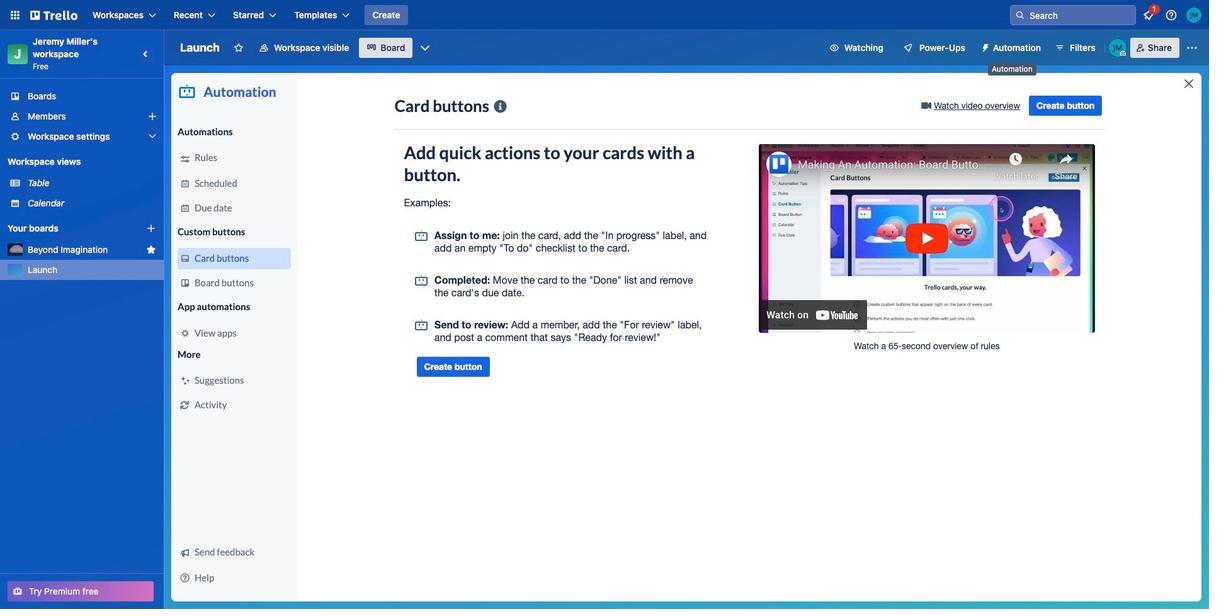 Task type: locate. For each thing, give the bounding box(es) containing it.
star or unstar board image
[[234, 43, 244, 53]]

sm image
[[976, 38, 993, 55]]

tooltip
[[988, 63, 1037, 75]]

search image
[[1015, 10, 1025, 20]]

Search field
[[1025, 6, 1136, 24]]

this member is an admin of this board. image
[[1120, 51, 1126, 57]]



Task type: describe. For each thing, give the bounding box(es) containing it.
jeremy miller (jeremymiller198) image
[[1187, 8, 1202, 23]]

starred icon image
[[146, 245, 156, 255]]

show menu image
[[1186, 42, 1199, 54]]

Board name text field
[[174, 38, 226, 58]]

workspace navigation collapse icon image
[[137, 45, 155, 63]]

back to home image
[[30, 5, 77, 25]]

your boards with 2 items element
[[8, 221, 127, 236]]

customize views image
[[419, 42, 432, 54]]

open information menu image
[[1165, 9, 1178, 21]]

1 notification image
[[1141, 8, 1156, 23]]

jeremy miller (jeremymiller198) image
[[1109, 39, 1127, 57]]

add board image
[[146, 224, 156, 234]]

primary element
[[0, 0, 1209, 30]]



Task type: vqa. For each thing, say whether or not it's contained in the screenshot.
Senior
no



